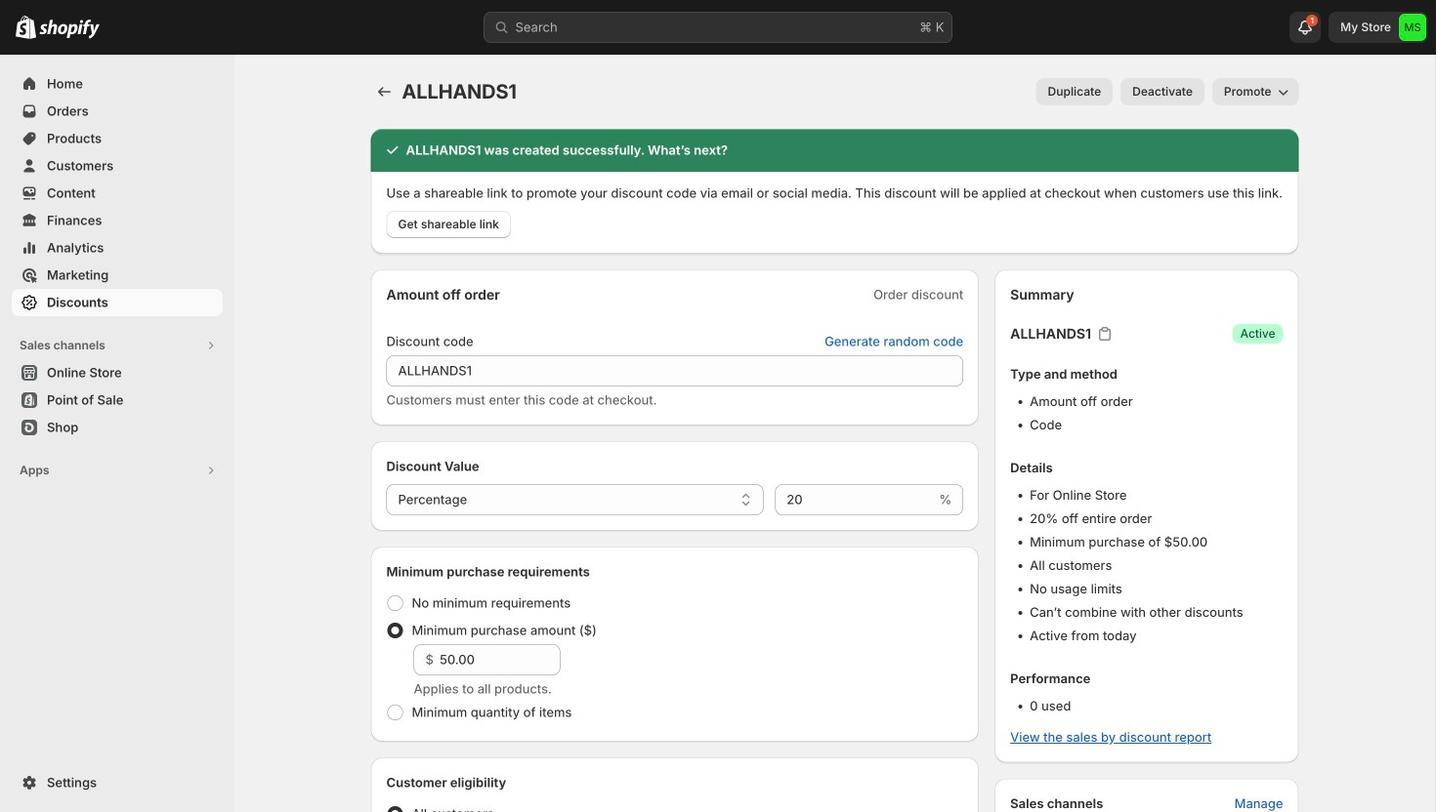 Task type: vqa. For each thing, say whether or not it's contained in the screenshot.
last to the right
no



Task type: describe. For each thing, give the bounding box(es) containing it.
0.00 text field
[[440, 645, 560, 676]]



Task type: locate. For each thing, give the bounding box(es) containing it.
None text field
[[386, 356, 964, 387], [775, 485, 935, 516], [386, 356, 964, 387], [775, 485, 935, 516]]

shopify image
[[39, 19, 100, 39]]

shopify image
[[16, 15, 36, 39]]

my store image
[[1399, 14, 1427, 41]]



